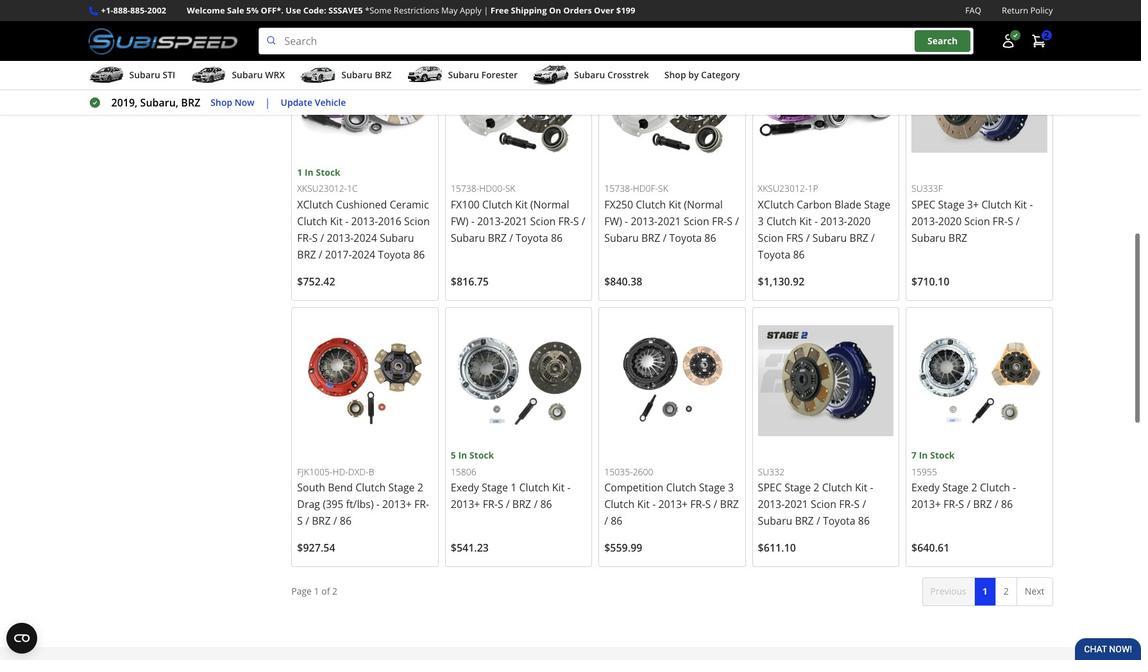 Task type: vqa. For each thing, say whether or not it's contained in the screenshot.
1st Subispeed Logo
no



Task type: locate. For each thing, give the bounding box(es) containing it.
xclutch left carbon
[[758, 198, 795, 212]]

fr- inside '15035-2600 competition clutch stage 3 clutch kit - 2013+ fr-s / brz / 86'
[[691, 498, 706, 512]]

exedy stage 2 clutch - 2013+ fr-s / brz / 86 image
[[912, 313, 1048, 449]]

stage inside '15035-2600 competition clutch stage 3 clutch kit - 2013+ fr-s / brz / 86'
[[700, 481, 726, 495]]

fr- inside the 7 in stock 15955 exedy stage 2 clutch - 2013+ fr-s / brz / 86
[[944, 498, 959, 512]]

15806
[[451, 466, 477, 478]]

2 button right button image
[[1025, 28, 1054, 54]]

3
[[758, 214, 764, 228], [729, 481, 734, 495]]

- inside su333f spec stage 3+ clutch kit - 2013-2020 scion fr-s / subaru brz
[[1030, 198, 1034, 212]]

1 inside 1 in stock xksu23012-1c xclutch cushioned ceramic clutch kit - 2013-2016 scion fr-s / 2013-2024 subaru brz / 2017-2024 toyota 86
[[297, 166, 303, 178]]

subaru up $611.10 at the right bottom
[[758, 514, 793, 528]]

86 inside 1 in stock xksu23012-1c xclutch cushioned ceramic clutch kit - 2013-2016 scion fr-s / 2013-2024 subaru brz / 2017-2024 toyota 86
[[413, 248, 425, 262]]

(normal for fx250 clutch kit (normal fw) - 2013-2021 scion fr-s / subaru brz / toyota 86
[[684, 198, 723, 212]]

(normal
[[531, 198, 570, 212], [684, 198, 723, 212]]

brz inside 5 in stock 15806 exedy stage 1 clutch kit - 2013+ fr-s / brz / 86
[[513, 498, 532, 512]]

fw) down fx100
[[451, 214, 469, 228]]

spec for spec stage 2 clutch kit - 2013-2021 scion fr-s / subaru brz / toyota 86
[[758, 481, 782, 495]]

2013- down "cushioned"
[[351, 214, 378, 228]]

$611.10
[[758, 541, 797, 555]]

sk inside 15738-hd0f-sk fx250 clutch kit (normal fw) - 2013-2021 scion fr-s / subaru brz / toyota 86
[[659, 182, 669, 195]]

1 horizontal spatial 2 button
[[1025, 28, 1054, 54]]

2020 down blade
[[848, 214, 871, 228]]

86 inside fjk1005-hd-dxd-b south bend clutch stage 2 drag (395 ft/lbs) - 2013+ fr- s / brz / 86
[[340, 514, 352, 528]]

0 horizontal spatial |
[[265, 96, 271, 110]]

1 horizontal spatial 3
[[758, 214, 764, 228]]

1 2013+ from the left
[[383, 498, 412, 512]]

stage inside xksu23012-1p xclutch carbon blade stage 3 clutch kit - 2013-2020 scion frs / subaru brz / toyota 86
[[865, 198, 891, 212]]

2020 down 'su333f'
[[939, 214, 962, 228]]

1 horizontal spatial 2021
[[658, 214, 682, 228]]

0 horizontal spatial spec
[[758, 481, 782, 495]]

86 inside '15035-2600 competition clutch stage 3 clutch kit - 2013+ fr-s / brz / 86'
[[611, 514, 623, 528]]

4 2013+ from the left
[[912, 498, 942, 512]]

return
[[1003, 4, 1029, 16]]

2 button
[[1025, 28, 1054, 54], [996, 578, 1018, 607]]

clutch
[[483, 198, 513, 212], [636, 198, 667, 212], [982, 198, 1012, 212], [297, 214, 328, 228], [767, 214, 797, 228], [356, 481, 386, 495], [520, 481, 550, 495], [667, 481, 697, 495], [823, 481, 853, 495], [981, 481, 1011, 495], [605, 498, 635, 512]]

0 horizontal spatial (normal
[[531, 198, 570, 212]]

2013+ down 15806
[[451, 498, 480, 512]]

1 vertical spatial 2024
[[352, 248, 376, 262]]

stock inside 5 in stock 15806 exedy stage 1 clutch kit - 2013+ fr-s / brz / 86
[[470, 450, 494, 462]]

crosstrek
[[608, 69, 649, 81]]

1 horizontal spatial exedy
[[912, 481, 940, 495]]

86 inside 15738-hd00-sk fx100 clutch kit (normal fw) - 2013-2021 scion fr-s / subaru brz / toyota 86
[[551, 231, 563, 245]]

sk for fx100
[[506, 182, 516, 195]]

1 sk from the left
[[506, 182, 516, 195]]

2 button left next
[[996, 578, 1018, 607]]

carbon
[[797, 198, 832, 212]]

vehicle
[[315, 96, 346, 108]]

stock up 15806
[[470, 450, 494, 462]]

competition
[[605, 481, 664, 495]]

2 2013+ from the left
[[451, 498, 480, 512]]

fjk1005-
[[297, 466, 333, 478]]

15738- for fx250 clutch kit (normal fw) - 2013-2021 scion fr-s / subaru brz / toyota 86
[[605, 182, 633, 195]]

0 vertical spatial 3
[[758, 214, 764, 228]]

spec down 'su333f'
[[912, 198, 936, 212]]

-
[[1030, 198, 1034, 212], [346, 214, 349, 228], [472, 214, 475, 228], [625, 214, 629, 228], [815, 214, 818, 228], [568, 481, 571, 495], [871, 481, 874, 495], [1014, 481, 1017, 495], [377, 498, 380, 512], [653, 498, 656, 512]]

search input field
[[258, 28, 974, 55]]

1 xksu23012- from the left
[[297, 182, 347, 195]]

competition clutch stage 3 clutch kit - 2013+ fr-s / brz / 86 image
[[605, 313, 740, 449]]

/
[[582, 214, 586, 228], [736, 214, 739, 228], [1017, 214, 1020, 228], [321, 231, 324, 245], [510, 231, 513, 245], [663, 231, 667, 245], [807, 231, 810, 245], [872, 231, 876, 245], [319, 248, 323, 262], [506, 498, 510, 512], [534, 498, 538, 512], [714, 498, 718, 512], [863, 498, 867, 512], [967, 498, 971, 512], [995, 498, 999, 512], [306, 514, 309, 528], [334, 514, 337, 528], [605, 514, 609, 528], [817, 514, 821, 528]]

su332
[[758, 466, 785, 478]]

0 horizontal spatial 3
[[729, 481, 734, 495]]

2013- down 'su333f'
[[912, 214, 939, 228]]

scion
[[404, 214, 430, 228], [530, 214, 556, 228], [684, 214, 710, 228], [965, 214, 991, 228], [758, 231, 784, 245], [811, 498, 837, 512]]

sssave5
[[329, 4, 363, 16]]

toyota inside su332 spec stage 2 clutch kit - 2013-2021 scion fr-s / subaru brz / toyota 86
[[824, 514, 856, 528]]

| right the now
[[265, 96, 271, 110]]

exedy stage 1 clutch kit - 2013+ fr-s / brz / 86 image
[[451, 313, 587, 449]]

stage inside the 7 in stock 15955 exedy stage 2 clutch - 2013+ fr-s / brz / 86
[[943, 481, 969, 495]]

clutch inside fjk1005-hd-dxd-b south bend clutch stage 2 drag (395 ft/lbs) - 2013+ fr- s / brz / 86
[[356, 481, 386, 495]]

2021 inside 15738-hd00-sk fx100 clutch kit (normal fw) - 2013-2021 scion fr-s / subaru brz / toyota 86
[[504, 214, 528, 228]]

shop left the now
[[211, 96, 232, 108]]

subaru down 2016
[[380, 231, 414, 245]]

fx100
[[451, 198, 480, 212]]

15738-
[[451, 182, 480, 195], [605, 182, 633, 195]]

subaru inside subaru wrx dropdown button
[[232, 69, 263, 81]]

xclutch carbon blade stage 3 clutch kit - 2013-2020 scion frs / subaru brz / toyota 86 image
[[758, 30, 894, 166]]

forester
[[482, 69, 518, 81]]

2020 inside su333f spec stage 3+ clutch kit - 2013-2020 scion fr-s / subaru brz
[[939, 214, 962, 228]]

3 inside xksu23012-1p xclutch carbon blade stage 3 clutch kit - 2013-2020 scion frs / subaru brz / toyota 86
[[758, 214, 764, 228]]

category
[[702, 69, 740, 81]]

- inside 15738-hd00-sk fx100 clutch kit (normal fw) - 2013-2021 scion fr-s / subaru brz / toyota 86
[[472, 214, 475, 228]]

subaru left forester
[[448, 69, 479, 81]]

2021 down hd0f-
[[658, 214, 682, 228]]

clutch inside 5 in stock 15806 exedy stage 1 clutch kit - 2013+ fr-s / brz / 86
[[520, 481, 550, 495]]

- inside 15738-hd0f-sk fx250 clutch kit (normal fw) - 2013-2021 scion fr-s / subaru brz / toyota 86
[[625, 214, 629, 228]]

1 2020 from the left
[[848, 214, 871, 228]]

fx100 clutch kit (normal fw) - 2013-2021 scion fr-s / subaru brz / toyota 86 image
[[451, 30, 587, 166]]

0 horizontal spatial 2 button
[[996, 578, 1018, 607]]

fw) for fx100
[[451, 214, 469, 228]]

86 inside the 7 in stock 15955 exedy stage 2 clutch - 2013+ fr-s / brz / 86
[[1002, 498, 1014, 512]]

scion inside su333f spec stage 3+ clutch kit - 2013-2020 scion fr-s / subaru brz
[[965, 214, 991, 228]]

15738- up fx100
[[451, 182, 480, 195]]

2013- down fx250
[[631, 214, 658, 228]]

sk
[[506, 182, 516, 195], [659, 182, 669, 195]]

+1-
[[101, 4, 113, 16]]

shop now
[[211, 96, 255, 108]]

fr- inside 5 in stock 15806 exedy stage 1 clutch kit - 2013+ fr-s / brz / 86
[[483, 498, 498, 512]]

spec inside su333f spec stage 3+ clutch kit - 2013-2020 scion fr-s / subaru brz
[[912, 198, 936, 212]]

(normal inside 15738-hd0f-sk fx250 clutch kit (normal fw) - 2013-2021 scion fr-s / subaru brz / toyota 86
[[684, 198, 723, 212]]

15738- inside 15738-hd00-sk fx100 clutch kit (normal fw) - 2013-2021 scion fr-s / subaru brz / toyota 86
[[451, 182, 480, 195]]

2013+ inside 5 in stock 15806 exedy stage 1 clutch kit - 2013+ fr-s / brz / 86
[[451, 498, 480, 512]]

1 fw) from the left
[[451, 214, 469, 228]]

b
[[369, 466, 375, 478]]

1 vertical spatial shop
[[211, 96, 232, 108]]

welcome
[[187, 4, 225, 16]]

$710.10
[[912, 275, 950, 289]]

1 horizontal spatial |
[[484, 4, 489, 16]]

2 horizontal spatial stock
[[931, 450, 955, 462]]

1 horizontal spatial (normal
[[684, 198, 723, 212]]

2013+ inside fjk1005-hd-dxd-b south bend clutch stage 2 drag (395 ft/lbs) - 2013+ fr- s / brz / 86
[[383, 498, 412, 512]]

xksu23012- inside xksu23012-1p xclutch carbon blade stage 3 clutch kit - 2013-2020 scion frs / subaru brz / toyota 86
[[758, 182, 808, 195]]

fx250
[[605, 198, 634, 212]]

bend
[[328, 481, 353, 495]]

1 inside button
[[983, 586, 988, 598]]

0 horizontal spatial fw)
[[451, 214, 469, 228]]

1 horizontal spatial sk
[[659, 182, 669, 195]]

1 horizontal spatial stock
[[470, 450, 494, 462]]

2021 down hd00-
[[504, 214, 528, 228]]

1 vertical spatial 3
[[729, 481, 734, 495]]

subaru down fx250
[[605, 231, 639, 245]]

0 horizontal spatial 2020
[[848, 214, 871, 228]]

xksu23012-1p xclutch carbon blade stage 3 clutch kit - 2013-2020 scion frs / subaru brz / toyota 86
[[758, 182, 891, 262]]

spec
[[912, 198, 936, 212], [758, 481, 782, 495]]

2 xclutch from the left
[[758, 198, 795, 212]]

scion inside 1 in stock xksu23012-1c xclutch cushioned ceramic clutch kit - 2013-2016 scion fr-s / 2013-2024 subaru brz / 2017-2024 toyota 86
[[404, 214, 430, 228]]

toyota inside 15738-hd00-sk fx100 clutch kit (normal fw) - 2013-2021 scion fr-s / subaru brz / toyota 86
[[516, 231, 549, 245]]

(normal inside 15738-hd00-sk fx100 clutch kit (normal fw) - 2013-2021 scion fr-s / subaru brz / toyota 86
[[531, 198, 570, 212]]

s inside 5 in stock 15806 exedy stage 1 clutch kit - 2013+ fr-s / brz / 86
[[498, 498, 504, 512]]

brz inside su332 spec stage 2 clutch kit - 2013-2021 scion fr-s / subaru brz / toyota 86
[[796, 514, 814, 528]]

2013+ down the 15955 on the bottom right
[[912, 498, 942, 512]]

subaru left sti
[[129, 69, 160, 81]]

1 15738- from the left
[[451, 182, 480, 195]]

0 horizontal spatial stock
[[316, 166, 341, 178]]

2021 inside 15738-hd0f-sk fx250 clutch kit (normal fw) - 2013-2021 scion fr-s / subaru brz / toyota 86
[[658, 214, 682, 228]]

sk inside 15738-hd00-sk fx100 clutch kit (normal fw) - 2013-2021 scion fr-s / subaru brz / toyota 86
[[506, 182, 516, 195]]

2013- down fx100
[[478, 214, 504, 228]]

subaru up the now
[[232, 69, 263, 81]]

exedy inside 5 in stock 15806 exedy stage 1 clutch kit - 2013+ fr-s / brz / 86
[[451, 481, 479, 495]]

xksu23012- inside 1 in stock xksu23012-1c xclutch cushioned ceramic clutch kit - 2013-2016 scion fr-s / 2013-2024 subaru brz / 2017-2024 toyota 86
[[297, 182, 347, 195]]

spec stage 2 clutch kit - 2013-2021 scion fr-s / subaru brz / toyota 86 image
[[758, 313, 894, 449]]

clutch inside the 7 in stock 15955 exedy stage 2 clutch - 2013+ fr-s / brz / 86
[[981, 481, 1011, 495]]

subaru left "crosstrek" at top right
[[575, 69, 606, 81]]

15738- up fx250
[[605, 182, 633, 195]]

$640.61
[[912, 541, 950, 555]]

fr- inside 15738-hd00-sk fx100 clutch kit (normal fw) - 2013-2021 scion fr-s / subaru brz / toyota 86
[[559, 214, 574, 228]]

s
[[574, 214, 579, 228], [727, 214, 733, 228], [1008, 214, 1014, 228], [312, 231, 318, 245], [498, 498, 504, 512], [706, 498, 711, 512], [855, 498, 860, 512], [959, 498, 965, 512], [297, 514, 303, 528]]

0 horizontal spatial xksu23012-
[[297, 182, 347, 195]]

subaru down fx100
[[451, 231, 486, 245]]

0 vertical spatial shop
[[665, 69, 687, 81]]

2013+ down competition
[[659, 498, 688, 512]]

0 horizontal spatial exedy
[[451, 481, 479, 495]]

2 (normal from the left
[[684, 198, 723, 212]]

$752.42
[[297, 275, 335, 289]]

0 horizontal spatial 15738-
[[451, 182, 480, 195]]

kit inside xksu23012-1p xclutch carbon blade stage 3 clutch kit - 2013-2020 scion frs / subaru brz / toyota 86
[[800, 214, 812, 228]]

xclutch
[[297, 198, 334, 212], [758, 198, 795, 212]]

wrx
[[265, 69, 285, 81]]

3+
[[968, 198, 980, 212]]

xksu23012- up carbon
[[758, 182, 808, 195]]

1 vertical spatial spec
[[758, 481, 782, 495]]

fw) inside 15738-hd00-sk fx100 clutch kit (normal fw) - 2013-2021 scion fr-s / subaru brz / toyota 86
[[451, 214, 469, 228]]

subaru up the vehicle
[[342, 69, 373, 81]]

fw) down fx250
[[605, 214, 623, 228]]

0 horizontal spatial sk
[[506, 182, 516, 195]]

0 horizontal spatial xclutch
[[297, 198, 334, 212]]

in inside 5 in stock 15806 exedy stage 1 clutch kit - 2013+ fr-s / brz / 86
[[459, 450, 467, 462]]

subaru inside 15738-hd00-sk fx100 clutch kit (normal fw) - 2013-2021 scion fr-s / subaru brz / toyota 86
[[451, 231, 486, 245]]

stock for cushioned
[[316, 166, 341, 178]]

previous button
[[923, 578, 976, 607]]

1 horizontal spatial spec
[[912, 198, 936, 212]]

1 exedy from the left
[[451, 481, 479, 495]]

update vehicle
[[281, 96, 346, 108]]

s inside '15035-2600 competition clutch stage 3 clutch kit - 2013+ fr-s / brz / 86'
[[706, 498, 711, 512]]

subaru,
[[140, 96, 179, 110]]

1 horizontal spatial 2020
[[939, 214, 962, 228]]

shop for shop now
[[211, 96, 232, 108]]

fw) inside 15738-hd0f-sk fx250 clutch kit (normal fw) - 2013-2021 scion fr-s / subaru brz / toyota 86
[[605, 214, 623, 228]]

2002
[[147, 4, 166, 16]]

kit inside 5 in stock 15806 exedy stage 1 clutch kit - 2013+ fr-s / brz / 86
[[552, 481, 565, 495]]

toyota
[[516, 231, 549, 245], [670, 231, 702, 245], [378, 248, 411, 262], [758, 248, 791, 262], [824, 514, 856, 528]]

exedy
[[451, 481, 479, 495], [912, 481, 940, 495]]

spec down su332
[[758, 481, 782, 495]]

0 horizontal spatial shop
[[211, 96, 232, 108]]

a subaru forester thumbnail image image
[[407, 66, 443, 85]]

brz
[[375, 69, 392, 81], [181, 96, 200, 110], [488, 231, 507, 245], [642, 231, 661, 245], [850, 231, 869, 245], [949, 231, 968, 245], [297, 248, 316, 262], [513, 498, 532, 512], [721, 498, 739, 512], [974, 498, 993, 512], [312, 514, 331, 528], [796, 514, 814, 528]]

exedy for exedy stage 2 clutch - 2013+ fr-s / brz / 86
[[912, 481, 940, 495]]

exedy down 15806
[[451, 481, 479, 495]]

exedy down the 15955 on the bottom right
[[912, 481, 940, 495]]

1 horizontal spatial shop
[[665, 69, 687, 81]]

1 horizontal spatial fw)
[[605, 214, 623, 228]]

2013- down su332
[[758, 498, 785, 512]]

2 fw) from the left
[[605, 214, 623, 228]]

885-
[[130, 4, 147, 16]]

0 vertical spatial 2 button
[[1025, 28, 1054, 54]]

stock up "cushioned"
[[316, 166, 341, 178]]

stock inside the 7 in stock 15955 exedy stage 2 clutch - 2013+ fr-s / brz / 86
[[931, 450, 955, 462]]

subaru wrx button
[[191, 64, 285, 89]]

1 horizontal spatial xclutch
[[758, 198, 795, 212]]

2013- inside xksu23012-1p xclutch carbon blade stage 3 clutch kit - 2013-2020 scion frs / subaru brz / toyota 86
[[821, 214, 848, 228]]

brz inside 1 in stock xksu23012-1c xclutch cushioned ceramic clutch kit - 2013-2016 scion fr-s / 2013-2024 subaru brz / 2017-2024 toyota 86
[[297, 248, 316, 262]]

stock up the 15955 on the bottom right
[[931, 450, 955, 462]]

2 sk from the left
[[659, 182, 669, 195]]

scion inside xksu23012-1p xclutch carbon blade stage 3 clutch kit - 2013-2020 scion frs / subaru brz / toyota 86
[[758, 231, 784, 245]]

use
[[286, 4, 301, 16]]

stock for 1
[[470, 450, 494, 462]]

in inside 1 in stock xksu23012-1c xclutch cushioned ceramic clutch kit - 2013-2016 scion fr-s / 2013-2024 subaru brz / 2017-2024 toyota 86
[[305, 166, 314, 178]]

fr- inside 1 in stock xksu23012-1c xclutch cushioned ceramic clutch kit - 2013-2016 scion fr-s / 2013-2024 subaru brz / 2017-2024 toyota 86
[[297, 231, 312, 245]]

0 vertical spatial spec
[[912, 198, 936, 212]]

2 2020 from the left
[[939, 214, 962, 228]]

1 (normal from the left
[[531, 198, 570, 212]]

0 horizontal spatial in
[[305, 166, 314, 178]]

1 horizontal spatial xksu23012-
[[758, 182, 808, 195]]

3 2013+ from the left
[[659, 498, 688, 512]]

2 horizontal spatial 2021
[[785, 498, 809, 512]]

2020
[[848, 214, 871, 228], [939, 214, 962, 228]]

2019,
[[111, 96, 138, 110]]

2 15738- from the left
[[605, 182, 633, 195]]

subaru inside subaru sti dropdown button
[[129, 69, 160, 81]]

- inside the 7 in stock 15955 exedy stage 2 clutch - 2013+ fr-s / brz / 86
[[1014, 481, 1017, 495]]

2013- down blade
[[821, 214, 848, 228]]

toyota for xclutch carbon blade stage 3 clutch kit - 2013-2020 scion frs / subaru brz / toyota 86
[[758, 248, 791, 262]]

a subaru crosstrek thumbnail image image
[[533, 66, 569, 85]]

stage
[[865, 198, 891, 212], [939, 198, 965, 212], [389, 481, 415, 495], [482, 481, 508, 495], [700, 481, 726, 495], [785, 481, 811, 495], [943, 481, 969, 495]]

subaru up $710.10
[[912, 231, 947, 245]]

fr- inside 15738-hd0f-sk fx250 clutch kit (normal fw) - 2013-2021 scion fr-s / subaru brz / toyota 86
[[712, 214, 727, 228]]

stock
[[316, 166, 341, 178], [470, 450, 494, 462], [931, 450, 955, 462]]

1 xclutch from the left
[[297, 198, 334, 212]]

off*.
[[261, 4, 284, 16]]

0 vertical spatial 2024
[[354, 231, 377, 245]]

2 exedy from the left
[[912, 481, 940, 495]]

fx250 clutch kit (normal fw) - 2013-2021 scion fr-s / subaru brz / toyota 86 image
[[605, 30, 740, 166]]

- inside 5 in stock 15806 exedy stage 1 clutch kit - 2013+ fr-s / brz / 86
[[568, 481, 571, 495]]

frs
[[787, 231, 804, 245]]

2 xksu23012- from the left
[[758, 182, 808, 195]]

shop
[[665, 69, 687, 81], [211, 96, 232, 108]]

1 horizontal spatial 15738-
[[605, 182, 633, 195]]

in
[[305, 166, 314, 178], [459, 450, 467, 462], [920, 450, 929, 462]]

fw)
[[451, 214, 469, 228], [605, 214, 623, 228]]

2013- up 2017-
[[327, 231, 354, 245]]

shop inside dropdown button
[[665, 69, 687, 81]]

2021 inside su332 spec stage 2 clutch kit - 2013-2021 scion fr-s / subaru brz / toyota 86
[[785, 498, 809, 512]]

drag
[[297, 498, 320, 512]]

2013+
[[383, 498, 412, 512], [451, 498, 480, 512], [659, 498, 688, 512], [912, 498, 942, 512]]

previous
[[931, 586, 967, 598]]

2013+ right ft/lbs)
[[383, 498, 412, 512]]

stage inside su333f spec stage 3+ clutch kit - 2013-2020 scion fr-s / subaru brz
[[939, 198, 965, 212]]

| left free
[[484, 4, 489, 16]]

in inside the 7 in stock 15955 exedy stage 2 clutch - 2013+ fr-s / brz / 86
[[920, 450, 929, 462]]

shop for shop by category
[[665, 69, 687, 81]]

- inside su332 spec stage 2 clutch kit - 2013-2021 scion fr-s / subaru brz / toyota 86
[[871, 481, 874, 495]]

1 horizontal spatial in
[[459, 450, 467, 462]]

xclutch left "cushioned"
[[297, 198, 334, 212]]

2021 up $611.10 at the right bottom
[[785, 498, 809, 512]]

0 horizontal spatial 2021
[[504, 214, 528, 228]]

|
[[484, 4, 489, 16], [265, 96, 271, 110]]

subaru crosstrek button
[[533, 64, 649, 89]]

2021
[[504, 214, 528, 228], [658, 214, 682, 228], [785, 498, 809, 512]]

subaru right frs
[[813, 231, 848, 245]]

2 horizontal spatial in
[[920, 450, 929, 462]]

xksu23012- up "cushioned"
[[297, 182, 347, 195]]

shop left 'by'
[[665, 69, 687, 81]]



Task type: describe. For each thing, give the bounding box(es) containing it.
in for xclutch cushioned ceramic clutch kit - 2013-2016 scion fr-s / 2013-2024 subaru brz / 2017-2024 toyota 86
[[305, 166, 314, 178]]

free
[[491, 4, 509, 16]]

restrictions
[[394, 4, 440, 16]]

s inside su333f spec stage 3+ clutch kit - 2013-2020 scion fr-s / subaru brz
[[1008, 214, 1014, 228]]

2013+ inside '15035-2600 competition clutch stage 3 clutch kit - 2013+ fr-s / brz / 86'
[[659, 498, 688, 512]]

- inside fjk1005-hd-dxd-b south bend clutch stage 2 drag (395 ft/lbs) - 2013+ fr- s / brz / 86
[[377, 498, 380, 512]]

cushioned
[[336, 198, 387, 212]]

7
[[912, 450, 917, 462]]

clutch inside su332 spec stage 2 clutch kit - 2013-2021 scion fr-s / subaru brz / toyota 86
[[823, 481, 853, 495]]

hd00-
[[480, 182, 506, 195]]

- inside '15035-2600 competition clutch stage 3 clutch kit - 2013+ fr-s / brz / 86'
[[653, 498, 656, 512]]

return policy
[[1003, 4, 1054, 16]]

subaru inside 1 in stock xksu23012-1c xclutch cushioned ceramic clutch kit - 2013-2016 scion fr-s / 2013-2024 subaru brz / 2017-2024 toyota 86
[[380, 231, 414, 245]]

spec for spec stage 3+ clutch kit - 2013-2020 scion fr-s / subaru brz
[[912, 198, 936, 212]]

s inside su332 spec stage 2 clutch kit - 2013-2021 scion fr-s / subaru brz / toyota 86
[[855, 498, 860, 512]]

south bend clutch stage 2 drag (395 ft/lbs) - 2013+ fr-s / brz / 86 image
[[297, 313, 433, 449]]

xclutch inside xksu23012-1p xclutch carbon blade stage 3 clutch kit - 2013-2020 scion frs / subaru brz / toyota 86
[[758, 198, 795, 212]]

fw) for fx250
[[605, 214, 623, 228]]

brz inside dropdown button
[[375, 69, 392, 81]]

(395
[[323, 498, 344, 512]]

subaru forester button
[[407, 64, 518, 89]]

shipping
[[511, 4, 547, 16]]

next
[[1026, 586, 1045, 598]]

sale
[[227, 4, 244, 16]]

sk for fx250
[[659, 182, 669, 195]]

brz inside '15035-2600 competition clutch stage 3 clutch kit - 2013+ fr-s / brz / 86'
[[721, 498, 739, 512]]

15955
[[912, 466, 938, 478]]

shop now link
[[211, 95, 255, 110]]

faq
[[966, 4, 982, 16]]

exedy for exedy stage 1 clutch kit - 2013+ fr-s / brz / 86
[[451, 481, 479, 495]]

toyota for fx100 clutch kit (normal fw) - 2013-2021 scion fr-s / subaru brz / toyota 86
[[516, 231, 549, 245]]

s inside fjk1005-hd-dxd-b south bend clutch stage 2 drag (395 ft/lbs) - 2013+ fr- s / brz / 86
[[297, 514, 303, 528]]

a subaru brz thumbnail image image
[[301, 66, 337, 85]]

0 vertical spatial |
[[484, 4, 489, 16]]

subaru brz button
[[301, 64, 392, 89]]

may
[[442, 4, 458, 16]]

orders
[[564, 4, 592, 16]]

kit inside 15738-hd0f-sk fx250 clutch kit (normal fw) - 2013-2021 scion fr-s / subaru brz / toyota 86
[[669, 198, 682, 212]]

welcome sale 5% off*. use code: sssave5
[[187, 4, 363, 16]]

brz inside fjk1005-hd-dxd-b south bend clutch stage 2 drag (395 ft/lbs) - 2013+ fr- s / brz / 86
[[312, 514, 331, 528]]

s inside the 7 in stock 15955 exedy stage 2 clutch - 2013+ fr-s / brz / 86
[[959, 498, 965, 512]]

fjk1005-hd-dxd-b south bend clutch stage 2 drag (395 ft/lbs) - 2013+ fr- s / brz / 86
[[297, 466, 430, 528]]

subaru sti button
[[88, 64, 175, 89]]

$541.23
[[451, 541, 489, 555]]

hd-
[[333, 466, 348, 478]]

subaru inside subaru crosstrek dropdown button
[[575, 69, 606, 81]]

15035-
[[605, 466, 633, 478]]

$840.38
[[605, 275, 643, 289]]

page 1 of 2
[[292, 586, 338, 598]]

on
[[549, 4, 562, 16]]

subaru crosstrek
[[575, 69, 649, 81]]

page
[[292, 586, 312, 598]]

brz inside 15738-hd0f-sk fx250 clutch kit (normal fw) - 2013-2021 scion fr-s / subaru brz / toyota 86
[[642, 231, 661, 245]]

button image
[[1001, 33, 1016, 49]]

a subaru wrx thumbnail image image
[[191, 66, 227, 85]]

scion inside 15738-hd0f-sk fx250 clutch kit (normal fw) - 2013-2021 scion fr-s / subaru brz / toyota 86
[[684, 214, 710, 228]]

1 button
[[975, 578, 997, 607]]

clutch inside 15738-hd0f-sk fx250 clutch kit (normal fw) - 2013-2021 scion fr-s / subaru brz / toyota 86
[[636, 198, 667, 212]]

2013- inside 15738-hd0f-sk fx250 clutch kit (normal fw) - 2013-2021 scion fr-s / subaru brz / toyota 86
[[631, 214, 658, 228]]

3 inside '15035-2600 competition clutch stage 3 clutch kit - 2013+ fr-s / brz / 86'
[[729, 481, 734, 495]]

s inside 15738-hd00-sk fx100 clutch kit (normal fw) - 2013-2021 scion fr-s / subaru brz / toyota 86
[[574, 214, 579, 228]]

2017-
[[325, 248, 352, 262]]

1 vertical spatial |
[[265, 96, 271, 110]]

shop by category button
[[665, 64, 740, 89]]

fr- inside fjk1005-hd-dxd-b south bend clutch stage 2 drag (395 ft/lbs) - 2013+ fr- s / brz / 86
[[415, 498, 430, 512]]

/ inside su333f spec stage 3+ clutch kit - 2013-2020 scion fr-s / subaru brz
[[1017, 214, 1020, 228]]

ceramic
[[390, 198, 429, 212]]

+1-888-885-2002
[[101, 4, 166, 16]]

86 inside xksu23012-1p xclutch carbon blade stage 3 clutch kit - 2013-2020 scion frs / subaru brz / toyota 86
[[794, 248, 805, 262]]

s inside 15738-hd0f-sk fx250 clutch kit (normal fw) - 2013-2021 scion fr-s / subaru brz / toyota 86
[[727, 214, 733, 228]]

ft/lbs)
[[346, 498, 374, 512]]

clutch inside su333f spec stage 3+ clutch kit - 2013-2020 scion fr-s / subaru brz
[[982, 198, 1012, 212]]

xclutch cushioned ceramic clutch kit - 2013-2016 scion fr-s / 2013-2024 subaru brz / 2017-2024 toyota 86 image
[[297, 30, 433, 166]]

blade
[[835, 198, 862, 212]]

$1,130.92
[[758, 275, 805, 289]]

update
[[281, 96, 313, 108]]

15738-hd00-sk fx100 clutch kit (normal fw) - 2013-2021 scion fr-s / subaru brz / toyota 86
[[451, 182, 586, 245]]

toyota inside 1 in stock xksu23012-1c xclutch cushioned ceramic clutch kit - 2013-2016 scion fr-s / 2013-2024 subaru brz / 2017-2024 toyota 86
[[378, 248, 411, 262]]

return policy link
[[1003, 4, 1054, 17]]

kit inside su332 spec stage 2 clutch kit - 2013-2021 scion fr-s / subaru brz / toyota 86
[[856, 481, 868, 495]]

subaru inside xksu23012-1p xclutch carbon blade stage 3 clutch kit - 2013-2020 scion frs / subaru brz / toyota 86
[[813, 231, 848, 245]]

toyota for fx250 clutch kit (normal fw) - 2013-2021 scion fr-s / subaru brz / toyota 86
[[670, 231, 702, 245]]

clutch inside xksu23012-1p xclutch carbon blade stage 3 clutch kit - 2013-2020 scion frs / subaru brz / toyota 86
[[767, 214, 797, 228]]

2 inside the 7 in stock 15955 exedy stage 2 clutch - 2013+ fr-s / brz / 86
[[972, 481, 978, 495]]

1c
[[347, 182, 358, 195]]

now
[[235, 96, 255, 108]]

- inside 1 in stock xksu23012-1c xclutch cushioned ceramic clutch kit - 2013-2016 scion fr-s / 2013-2024 subaru brz / 2017-2024 toyota 86
[[346, 214, 349, 228]]

2021 for fx250
[[658, 214, 682, 228]]

- inside xksu23012-1p xclutch carbon blade stage 3 clutch kit - 2013-2020 scion frs / subaru brz / toyota 86
[[815, 214, 818, 228]]

stage inside fjk1005-hd-dxd-b south bend clutch stage 2 drag (395 ft/lbs) - 2013+ fr- s / brz / 86
[[389, 481, 415, 495]]

subaru inside su332 spec stage 2 clutch kit - 2013-2021 scion fr-s / subaru brz / toyota 86
[[758, 514, 793, 528]]

dxd-
[[348, 466, 369, 478]]

2016
[[378, 214, 402, 228]]

2021 for fx100
[[504, 214, 528, 228]]

15738- for fx100 clutch kit (normal fw) - 2013-2021 scion fr-s / subaru brz / toyota 86
[[451, 182, 480, 195]]

subaru inside 15738-hd0f-sk fx250 clutch kit (normal fw) - 2013-2021 scion fr-s / subaru brz / toyota 86
[[605, 231, 639, 245]]

888-
[[113, 4, 130, 16]]

1 inside 5 in stock 15806 exedy stage 1 clutch kit - 2013+ fr-s / brz / 86
[[511, 481, 517, 495]]

subaru sti
[[129, 69, 175, 81]]

of
[[322, 586, 330, 598]]

(normal for fx100 clutch kit (normal fw) - 2013-2021 scion fr-s / subaru brz / toyota 86
[[531, 198, 570, 212]]

+1-888-885-2002 link
[[101, 4, 166, 17]]

apply
[[460, 4, 482, 16]]

su332 spec stage 2 clutch kit - 2013-2021 scion fr-s / subaru brz / toyota 86
[[758, 466, 874, 528]]

fr- inside su333f spec stage 3+ clutch kit - 2013-2020 scion fr-s / subaru brz
[[993, 214, 1008, 228]]

stage inside su332 spec stage 2 clutch kit - 2013-2021 scion fr-s / subaru brz / toyota 86
[[785, 481, 811, 495]]

shop by category
[[665, 69, 740, 81]]

subaru inside subaru brz dropdown button
[[342, 69, 373, 81]]

scion inside su332 spec stage 2 clutch kit - 2013-2021 scion fr-s / subaru brz / toyota 86
[[811, 498, 837, 512]]

update vehicle button
[[281, 95, 346, 110]]

hd0f-
[[633, 182, 659, 195]]

subaru brz
[[342, 69, 392, 81]]

s inside 1 in stock xksu23012-1c xclutch cushioned ceramic clutch kit - 2013-2016 scion fr-s / 2013-2024 subaru brz / 2017-2024 toyota 86
[[312, 231, 318, 245]]

search button
[[915, 30, 971, 52]]

brz inside the 7 in stock 15955 exedy stage 2 clutch - 2013+ fr-s / brz / 86
[[974, 498, 993, 512]]

2013- inside 15738-hd00-sk fx100 clutch kit (normal fw) - 2013-2021 scion fr-s / subaru brz / toyota 86
[[478, 214, 504, 228]]

faq link
[[966, 4, 982, 17]]

2013- inside su332 spec stage 2 clutch kit - 2013-2021 scion fr-s / subaru brz / toyota 86
[[758, 498, 785, 512]]

$927.54
[[297, 541, 335, 555]]

next button
[[1017, 578, 1054, 607]]

2019, subaru, brz
[[111, 96, 200, 110]]

in for exedy stage 1 clutch kit - 2013+ fr-s / brz / 86
[[459, 450, 467, 462]]

subaru inside su333f spec stage 3+ clutch kit - 2013-2020 scion fr-s / subaru brz
[[912, 231, 947, 245]]

brz inside xksu23012-1p xclutch carbon blade stage 3 clutch kit - 2013-2020 scion frs / subaru brz / toyota 86
[[850, 231, 869, 245]]

$816.75
[[451, 275, 489, 289]]

south
[[297, 481, 325, 495]]

subaru inside subaru forester dropdown button
[[448, 69, 479, 81]]

stock for 2
[[931, 450, 955, 462]]

brz inside 15738-hd00-sk fx100 clutch kit (normal fw) - 2013-2021 scion fr-s / subaru brz / toyota 86
[[488, 231, 507, 245]]

in for exedy stage 2 clutch - 2013+ fr-s / brz / 86
[[920, 450, 929, 462]]

2013- inside su333f spec stage 3+ clutch kit - 2013-2020 scion fr-s / subaru brz
[[912, 214, 939, 228]]

subaru wrx
[[232, 69, 285, 81]]

5%
[[247, 4, 259, 16]]

search
[[928, 35, 959, 47]]

1p
[[808, 182, 819, 195]]

su333f spec stage 3+ clutch kit - 2013-2020 scion fr-s / subaru brz
[[912, 182, 1034, 245]]

$559.99
[[605, 541, 643, 555]]

2020 inside xksu23012-1p xclutch carbon blade stage 3 clutch kit - 2013-2020 scion frs / subaru brz / toyota 86
[[848, 214, 871, 228]]

code:
[[303, 4, 327, 16]]

5
[[451, 450, 456, 462]]

2 inside su332 spec stage 2 clutch kit - 2013-2021 scion fr-s / subaru brz / toyota 86
[[814, 481, 820, 495]]

15035-2600 competition clutch stage 3 clutch kit - 2013+ fr-s / brz / 86
[[605, 466, 739, 528]]

5 in stock 15806 exedy stage 1 clutch kit - 2013+ fr-s / brz / 86
[[451, 450, 571, 512]]

clutch inside 1 in stock xksu23012-1c xclutch cushioned ceramic clutch kit - 2013-2016 scion fr-s / 2013-2024 subaru brz / 2017-2024 toyota 86
[[297, 214, 328, 228]]

1 vertical spatial 2 button
[[996, 578, 1018, 607]]

kit inside '15035-2600 competition clutch stage 3 clutch kit - 2013+ fr-s / brz / 86'
[[638, 498, 650, 512]]

a subaru sti thumbnail image image
[[88, 66, 124, 85]]

stage inside 5 in stock 15806 exedy stage 1 clutch kit - 2013+ fr-s / brz / 86
[[482, 481, 508, 495]]

86 inside su332 spec stage 2 clutch kit - 2013-2021 scion fr-s / subaru brz / toyota 86
[[859, 514, 870, 528]]

clutch inside 15738-hd00-sk fx100 clutch kit (normal fw) - 2013-2021 scion fr-s / subaru brz / toyota 86
[[483, 198, 513, 212]]

fr- inside su332 spec stage 2 clutch kit - 2013-2021 scion fr-s / subaru brz / toyota 86
[[840, 498, 855, 512]]

1 in stock xksu23012-1c xclutch cushioned ceramic clutch kit - 2013-2016 scion fr-s / 2013-2024 subaru brz / 2017-2024 toyota 86
[[297, 166, 430, 262]]

kit inside 15738-hd00-sk fx100 clutch kit (normal fw) - 2013-2021 scion fr-s / subaru brz / toyota 86
[[516, 198, 528, 212]]

scion inside 15738-hd00-sk fx100 clutch kit (normal fw) - 2013-2021 scion fr-s / subaru brz / toyota 86
[[530, 214, 556, 228]]

spec stage 3+ clutch kit - 2013-2020 scion fr-s / subaru brz image
[[912, 30, 1048, 166]]

su333f
[[912, 182, 943, 195]]

open widget image
[[6, 623, 37, 654]]

subispeed logo image
[[88, 28, 238, 55]]

brz inside su333f spec stage 3+ clutch kit - 2013-2020 scion fr-s / subaru brz
[[949, 231, 968, 245]]

86 inside 5 in stock 15806 exedy stage 1 clutch kit - 2013+ fr-s / brz / 86
[[541, 498, 552, 512]]

xclutch inside 1 in stock xksu23012-1c xclutch cushioned ceramic clutch kit - 2013-2016 scion fr-s / 2013-2024 subaru brz / 2017-2024 toyota 86
[[297, 198, 334, 212]]

$199
[[617, 4, 636, 16]]

7 in stock 15955 exedy stage 2 clutch - 2013+ fr-s / brz / 86
[[912, 450, 1017, 512]]

2 inside fjk1005-hd-dxd-b south bend clutch stage 2 drag (395 ft/lbs) - 2013+ fr- s / brz / 86
[[418, 481, 424, 495]]



